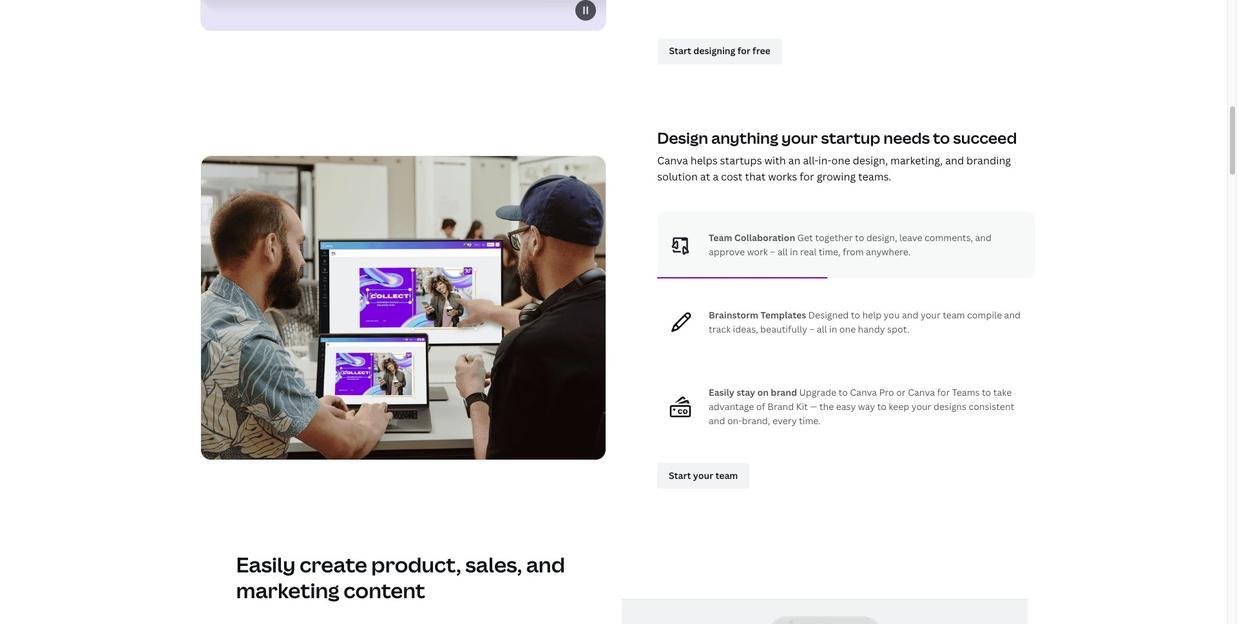 Task type: describe. For each thing, give the bounding box(es) containing it.
easily create product, sales, and marketing content
[[236, 551, 565, 604]]

helps
[[691, 153, 718, 167]]

or
[[897, 386, 906, 398]]

design
[[658, 127, 709, 148]]

– inside designed to help you and your team compile and track ideas, beautifully – all in one handy spot.
[[810, 323, 815, 335]]

track
[[709, 323, 731, 335]]

content
[[344, 576, 426, 604]]

sales,
[[466, 551, 522, 578]]

get
[[798, 231, 814, 244]]

to up consistent
[[983, 386, 992, 398]]

marketing,
[[891, 153, 943, 167]]

together
[[816, 231, 853, 244]]

advantage
[[709, 400, 755, 413]]

and right the 'you'
[[903, 309, 919, 321]]

works
[[769, 170, 798, 184]]

all inside the get together to design, leave comments, and approve work – all in real time, from anywhere.
[[778, 246, 788, 258]]

marketing
[[236, 576, 340, 604]]

startups
[[721, 153, 763, 167]]

and inside the get together to design, leave comments, and approve work – all in real time, from anywhere.
[[976, 231, 992, 244]]

your inside designed to help you and your team compile and track ideas, beautifully – all in one handy spot.
[[921, 309, 941, 321]]

easily for easily create product, sales, and marketing content
[[236, 551, 296, 578]]

design, inside the get together to design, leave comments, and approve work – all in real time, from anywhere.
[[867, 231, 898, 244]]

in inside the get together to design, leave comments, and approve work – all in real time, from anywhere.
[[790, 246, 798, 258]]

in-
[[819, 153, 832, 167]]

brand
[[768, 400, 794, 413]]

easily for easily stay on brand
[[709, 386, 735, 398]]

2 horizontal spatial canva
[[909, 386, 936, 398]]

on
[[758, 386, 769, 398]]

easily stay on brand
[[709, 386, 800, 398]]

approve
[[709, 246, 745, 258]]

design, inside design anything your startup needs to succeed canva helps startups with an all-in-one design, marketing, and branding solution at a cost that works for growing teams.
[[853, 153, 889, 167]]

teams
[[953, 386, 980, 398]]

designed
[[809, 309, 849, 321]]

compile
[[968, 309, 1003, 321]]

canva inside design anything your startup needs to succeed canva helps startups with an all-in-one design, marketing, and branding solution at a cost that works for growing teams.
[[658, 153, 689, 167]]

for inside design anything your startup needs to succeed canva helps startups with an all-in-one design, marketing, and branding solution at a cost that works for growing teams.
[[800, 170, 815, 184]]

anywhere.
[[867, 246, 911, 258]]

from
[[843, 246, 864, 258]]

team
[[943, 309, 966, 321]]

in inside designed to help you and your team compile and track ideas, beautifully – all in one handy spot.
[[830, 323, 838, 335]]

to inside the get together to design, leave comments, and approve work – all in real time, from anywhere.
[[856, 231, 865, 244]]

help
[[863, 309, 882, 321]]

your inside upgrade to canva pro or canva for teams to take advantage of brand kit — the easy way to keep your designs consistent and on-brand, every time.
[[912, 400, 932, 413]]

to inside designed to help you and your team compile and track ideas, beautifully – all in one handy spot.
[[852, 309, 861, 321]]

designs
[[934, 400, 967, 413]]

spot.
[[888, 323, 910, 335]]

brainstorm
[[709, 309, 759, 321]]

designed to help you and your team compile and track ideas, beautifully – all in one handy spot.
[[709, 309, 1021, 335]]



Task type: locate. For each thing, give the bounding box(es) containing it.
and
[[946, 153, 965, 167], [976, 231, 992, 244], [903, 309, 919, 321], [1005, 309, 1021, 321], [709, 415, 726, 427], [527, 551, 565, 578]]

handy
[[859, 323, 886, 335]]

to up from
[[856, 231, 865, 244]]

a
[[713, 170, 719, 184]]

canva up solution
[[658, 153, 689, 167]]

collaboration
[[735, 231, 796, 244]]

0 vertical spatial design,
[[853, 153, 889, 167]]

and inside design anything your startup needs to succeed canva helps startups with an all-in-one design, marketing, and branding solution at a cost that works for growing teams.
[[946, 153, 965, 167]]

all inside designed to help you and your team compile and track ideas, beautifully – all in one handy spot.
[[817, 323, 828, 335]]

leave
[[900, 231, 923, 244]]

one down designed
[[840, 323, 856, 335]]

you
[[884, 309, 900, 321]]

1 vertical spatial –
[[810, 323, 815, 335]]

one inside design anything your startup needs to succeed canva helps startups with an all-in-one design, marketing, and branding solution at a cost that works for growing teams.
[[832, 153, 851, 167]]

stay
[[737, 386, 756, 398]]

one
[[832, 153, 851, 167], [840, 323, 856, 335]]

an
[[789, 153, 801, 167]]

1 horizontal spatial for
[[938, 386, 951, 398]]

keep
[[889, 400, 910, 413]]

canva up way
[[851, 386, 878, 398]]

0 vertical spatial in
[[790, 246, 798, 258]]

and left branding
[[946, 153, 965, 167]]

the
[[820, 400, 834, 413]]

real
[[801, 246, 817, 258]]

1 horizontal spatial all
[[817, 323, 828, 335]]

– right work
[[771, 246, 776, 258]]

upgrade
[[800, 386, 837, 398]]

get together to design, leave comments, and approve work – all in real time, from anywhere.
[[709, 231, 992, 258]]

2 vertical spatial your
[[912, 400, 932, 413]]

0 horizontal spatial in
[[790, 246, 798, 258]]

every
[[773, 415, 797, 427]]

to down the pro
[[878, 400, 887, 413]]

brand,
[[742, 415, 771, 427]]

in left 'real'
[[790, 246, 798, 258]]

0 vertical spatial easily
[[709, 386, 735, 398]]

canva
[[658, 153, 689, 167], [851, 386, 878, 398], [909, 386, 936, 398]]

take
[[994, 386, 1012, 398]]

– down designed
[[810, 323, 815, 335]]

and left on-
[[709, 415, 726, 427]]

for
[[800, 170, 815, 184], [938, 386, 951, 398]]

—
[[811, 400, 818, 413]]

0 horizontal spatial all
[[778, 246, 788, 258]]

0 vertical spatial one
[[832, 153, 851, 167]]

1 horizontal spatial –
[[810, 323, 815, 335]]

your
[[782, 127, 818, 148], [921, 309, 941, 321], [912, 400, 932, 413]]

1 vertical spatial your
[[921, 309, 941, 321]]

0 vertical spatial all
[[778, 246, 788, 258]]

product,
[[372, 551, 461, 578]]

canva right or at the bottom right
[[909, 386, 936, 398]]

your inside design anything your startup needs to succeed canva helps startups with an all-in-one design, marketing, and branding solution at a cost that works for growing teams.
[[782, 127, 818, 148]]

1 vertical spatial one
[[840, 323, 856, 335]]

at
[[701, 170, 711, 184]]

with
[[765, 153, 786, 167]]

growing
[[817, 170, 856, 184]]

0 vertical spatial for
[[800, 170, 815, 184]]

consistent
[[969, 400, 1015, 413]]

1 horizontal spatial canva
[[851, 386, 878, 398]]

in down designed
[[830, 323, 838, 335]]

0 horizontal spatial –
[[771, 246, 776, 258]]

for down all-
[[800, 170, 815, 184]]

all down collaboration
[[778, 246, 788, 258]]

1 vertical spatial all
[[817, 323, 828, 335]]

for inside upgrade to canva pro or canva for teams to take advantage of brand kit — the easy way to keep your designs consistent and on-brand, every time.
[[938, 386, 951, 398]]

all down designed
[[817, 323, 828, 335]]

and right comments,
[[976, 231, 992, 244]]

your up an at the top of the page
[[782, 127, 818, 148]]

kit
[[797, 400, 808, 413]]

ideas,
[[733, 323, 759, 335]]

on-
[[728, 415, 742, 427]]

0 horizontal spatial canva
[[658, 153, 689, 167]]

all
[[778, 246, 788, 258], [817, 323, 828, 335]]

all-
[[804, 153, 819, 167]]

for up designs
[[938, 386, 951, 398]]

1 vertical spatial for
[[938, 386, 951, 398]]

cost
[[721, 170, 743, 184]]

brand
[[771, 386, 798, 398]]

to up easy
[[839, 386, 848, 398]]

upgrade to canva pro or canva for teams to take advantage of brand kit — the easy way to keep your designs consistent and on-brand, every time.
[[709, 386, 1015, 427]]

to up marketing, at the top right of page
[[934, 127, 951, 148]]

and inside upgrade to canva pro or canva for teams to take advantage of brand kit — the easy way to keep your designs consistent and on-brand, every time.
[[709, 415, 726, 427]]

design, up anywhere.
[[867, 231, 898, 244]]

easily inside easily create product, sales, and marketing content
[[236, 551, 296, 578]]

to inside design anything your startup needs to succeed canva helps startups with an all-in-one design, marketing, and branding solution at a cost that works for growing teams.
[[934, 127, 951, 148]]

team
[[709, 231, 733, 244]]

design anything your startup needs to succeed canva helps startups with an all-in-one design, marketing, and branding solution at a cost that works for growing teams.
[[658, 127, 1018, 184]]

work
[[748, 246, 768, 258]]

brainstorm templates
[[709, 309, 809, 321]]

of
[[757, 400, 766, 413]]

time,
[[819, 246, 841, 258]]

to left help
[[852, 309, 861, 321]]

templates
[[761, 309, 807, 321]]

your left team
[[921, 309, 941, 321]]

needs
[[884, 127, 930, 148]]

to
[[934, 127, 951, 148], [856, 231, 865, 244], [852, 309, 861, 321], [839, 386, 848, 398], [983, 386, 992, 398], [878, 400, 887, 413]]

comments,
[[925, 231, 974, 244]]

way
[[859, 400, 876, 413]]

succeed
[[954, 127, 1018, 148]]

easily
[[709, 386, 735, 398], [236, 551, 296, 578]]

and right "compile"
[[1005, 309, 1021, 321]]

startup
[[822, 127, 881, 148]]

anything
[[712, 127, 779, 148]]

– inside the get together to design, leave comments, and approve work – all in real time, from anywhere.
[[771, 246, 776, 258]]

pro
[[880, 386, 895, 398]]

1 horizontal spatial in
[[830, 323, 838, 335]]

one up the growing
[[832, 153, 851, 167]]

your right "keep"
[[912, 400, 932, 413]]

0 vertical spatial –
[[771, 246, 776, 258]]

team collaboration
[[709, 231, 796, 244]]

0 vertical spatial your
[[782, 127, 818, 148]]

solution
[[658, 170, 698, 184]]

0 horizontal spatial for
[[800, 170, 815, 184]]

beautifully
[[761, 323, 808, 335]]

create
[[300, 551, 367, 578]]

design,
[[853, 153, 889, 167], [867, 231, 898, 244]]

time.
[[799, 415, 821, 427]]

in
[[790, 246, 798, 258], [830, 323, 838, 335]]

teams.
[[859, 170, 892, 184]]

easy
[[837, 400, 856, 413]]

and inside easily create product, sales, and marketing content
[[527, 551, 565, 578]]

1 horizontal spatial easily
[[709, 386, 735, 398]]

–
[[771, 246, 776, 258], [810, 323, 815, 335]]

branding
[[967, 153, 1012, 167]]

1 vertical spatial easily
[[236, 551, 296, 578]]

and right "sales,"
[[527, 551, 565, 578]]

one inside designed to help you and your team compile and track ideas, beautifully – all in one handy spot.
[[840, 323, 856, 335]]

1 vertical spatial design,
[[867, 231, 898, 244]]

02_team collaboration image
[[200, 156, 606, 460]]

design, up "teams."
[[853, 153, 889, 167]]

1 vertical spatial in
[[830, 323, 838, 335]]

0 horizontal spatial easily
[[236, 551, 296, 578]]

that
[[746, 170, 766, 184]]



Task type: vqa. For each thing, say whether or not it's contained in the screenshot.
Instagram Posts (Square)
no



